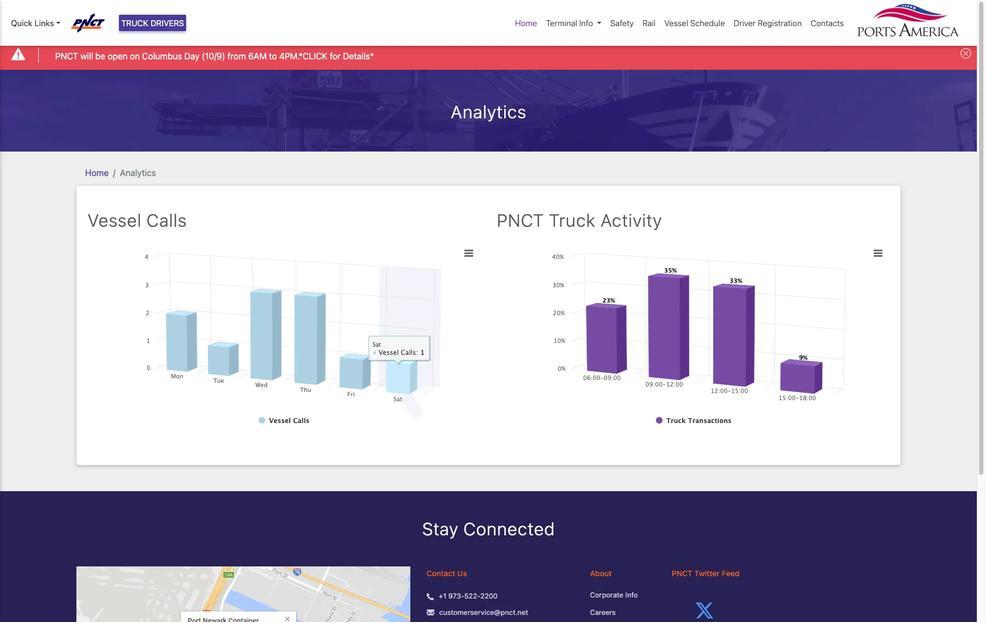 Task type: describe. For each thing, give the bounding box(es) containing it.
from
[[228, 51, 246, 61]]

terminal info link
[[542, 13, 606, 34]]

1 horizontal spatial home link
[[511, 13, 542, 34]]

vessel for vessel calls
[[87, 210, 141, 231]]

safety link
[[606, 13, 638, 34]]

vessel schedule link
[[660, 13, 729, 34]]

0 horizontal spatial analytics
[[120, 168, 156, 178]]

about
[[590, 569, 612, 579]]

truck drivers link
[[119, 15, 186, 31]]

terminal info
[[546, 18, 593, 28]]

pnct for pnct truck activity
[[497, 210, 544, 231]]

vessel calls
[[87, 210, 187, 231]]

pnct twitter feed
[[672, 569, 740, 579]]

2200
[[480, 592, 498, 601]]

4pm.*click
[[279, 51, 327, 61]]

pnct for pnct will be open on columbus day (10/9) from 6am to 4pm.*click for details*
[[55, 51, 78, 61]]

driver registration link
[[729, 13, 806, 34]]

pnct truck activity
[[497, 210, 662, 231]]

corporate info
[[590, 591, 638, 600]]

0 horizontal spatial home
[[85, 168, 109, 178]]

details*
[[343, 51, 374, 61]]

(10/9)
[[202, 51, 225, 61]]

careers link
[[590, 608, 655, 619]]

registration
[[758, 18, 802, 28]]

drivers
[[151, 18, 184, 28]]

twitter
[[694, 569, 720, 579]]

terminal
[[546, 18, 577, 28]]

contact
[[427, 569, 455, 579]]

links
[[35, 18, 54, 28]]

0 horizontal spatial home link
[[85, 168, 109, 178]]

quick
[[11, 18, 32, 28]]

be
[[95, 51, 105, 61]]

info for corporate info
[[625, 591, 638, 600]]

stay connected
[[422, 519, 555, 540]]

quick links
[[11, 18, 54, 28]]

pnct will be open on columbus day (10/9) from 6am to 4pm.*click for details* alert
[[0, 40, 977, 70]]

close image
[[961, 48, 971, 59]]

for
[[330, 51, 341, 61]]

info for terminal info
[[579, 18, 593, 28]]

schedule
[[690, 18, 725, 28]]



Task type: locate. For each thing, give the bounding box(es) containing it.
1 vertical spatial info
[[625, 591, 638, 600]]

corporate
[[590, 591, 623, 600]]

2 horizontal spatial pnct
[[672, 569, 692, 579]]

1 vertical spatial home link
[[85, 168, 109, 178]]

careers
[[590, 608, 616, 617]]

vessel left calls
[[87, 210, 141, 231]]

0 horizontal spatial pnct
[[55, 51, 78, 61]]

info
[[579, 18, 593, 28], [625, 591, 638, 600]]

1 vertical spatial analytics
[[120, 168, 156, 178]]

info up careers link in the right of the page
[[625, 591, 638, 600]]

pnct
[[55, 51, 78, 61], [497, 210, 544, 231], [672, 569, 692, 579]]

safety
[[610, 18, 634, 28]]

0 horizontal spatial truck
[[121, 18, 148, 28]]

0 vertical spatial truck
[[121, 18, 148, 28]]

1 horizontal spatial home
[[515, 18, 537, 28]]

truck inside truck drivers link
[[121, 18, 148, 28]]

customerservice@pnct.net
[[439, 608, 528, 617]]

0 vertical spatial vessel
[[664, 18, 688, 28]]

6am
[[248, 51, 267, 61]]

home link
[[511, 13, 542, 34], [85, 168, 109, 178]]

1 vertical spatial vessel
[[87, 210, 141, 231]]

quick links link
[[11, 17, 60, 29]]

0 horizontal spatial info
[[579, 18, 593, 28]]

us
[[457, 569, 467, 579]]

0 vertical spatial home link
[[511, 13, 542, 34]]

1 horizontal spatial vessel
[[664, 18, 688, 28]]

0 vertical spatial pnct
[[55, 51, 78, 61]]

+1
[[439, 592, 446, 601]]

0 vertical spatial home
[[515, 18, 537, 28]]

1 horizontal spatial truck
[[549, 210, 595, 231]]

rail
[[643, 18, 656, 28]]

0 vertical spatial analytics
[[451, 101, 526, 122]]

1 horizontal spatial info
[[625, 591, 638, 600]]

truck
[[121, 18, 148, 28], [549, 210, 595, 231]]

columbus
[[142, 51, 182, 61]]

pnct inside alert
[[55, 51, 78, 61]]

open
[[108, 51, 128, 61]]

522-
[[464, 592, 480, 601]]

contact us
[[427, 569, 467, 579]]

vessel
[[664, 18, 688, 28], [87, 210, 141, 231]]

to
[[269, 51, 277, 61]]

vessel for vessel schedule
[[664, 18, 688, 28]]

activity
[[600, 210, 662, 231]]

1 vertical spatial pnct
[[497, 210, 544, 231]]

corporate info link
[[590, 591, 655, 601]]

2 vertical spatial pnct
[[672, 569, 692, 579]]

connected
[[463, 519, 555, 540]]

truck drivers
[[121, 18, 184, 28]]

1 vertical spatial truck
[[549, 210, 595, 231]]

973-
[[448, 592, 464, 601]]

rail link
[[638, 13, 660, 34]]

analytics
[[451, 101, 526, 122], [120, 168, 156, 178]]

feed
[[722, 569, 740, 579]]

vessel schedule
[[664, 18, 725, 28]]

1 vertical spatial home
[[85, 168, 109, 178]]

driver registration
[[734, 18, 802, 28]]

0 vertical spatial info
[[579, 18, 593, 28]]

contacts
[[811, 18, 844, 28]]

contacts link
[[806, 13, 848, 34]]

home
[[515, 18, 537, 28], [85, 168, 109, 178]]

1 horizontal spatial analytics
[[451, 101, 526, 122]]

customerservice@pnct.net link
[[439, 608, 528, 619]]

day
[[184, 51, 200, 61]]

will
[[80, 51, 93, 61]]

info right terminal
[[579, 18, 593, 28]]

1 horizontal spatial pnct
[[497, 210, 544, 231]]

pnct will be open on columbus day (10/9) from 6am to 4pm.*click for details*
[[55, 51, 374, 61]]

+1 973-522-2200 link
[[439, 592, 498, 602]]

pnct for pnct twitter feed
[[672, 569, 692, 579]]

pnct will be open on columbus day (10/9) from 6am to 4pm.*click for details* link
[[55, 49, 374, 63]]

driver
[[734, 18, 756, 28]]

vessel right rail
[[664, 18, 688, 28]]

calls
[[146, 210, 187, 231]]

0 horizontal spatial vessel
[[87, 210, 141, 231]]

stay
[[422, 519, 458, 540]]

on
[[130, 51, 140, 61]]

+1 973-522-2200
[[439, 592, 498, 601]]



Task type: vqa. For each thing, say whether or not it's contained in the screenshot.
4th Dispatch
no



